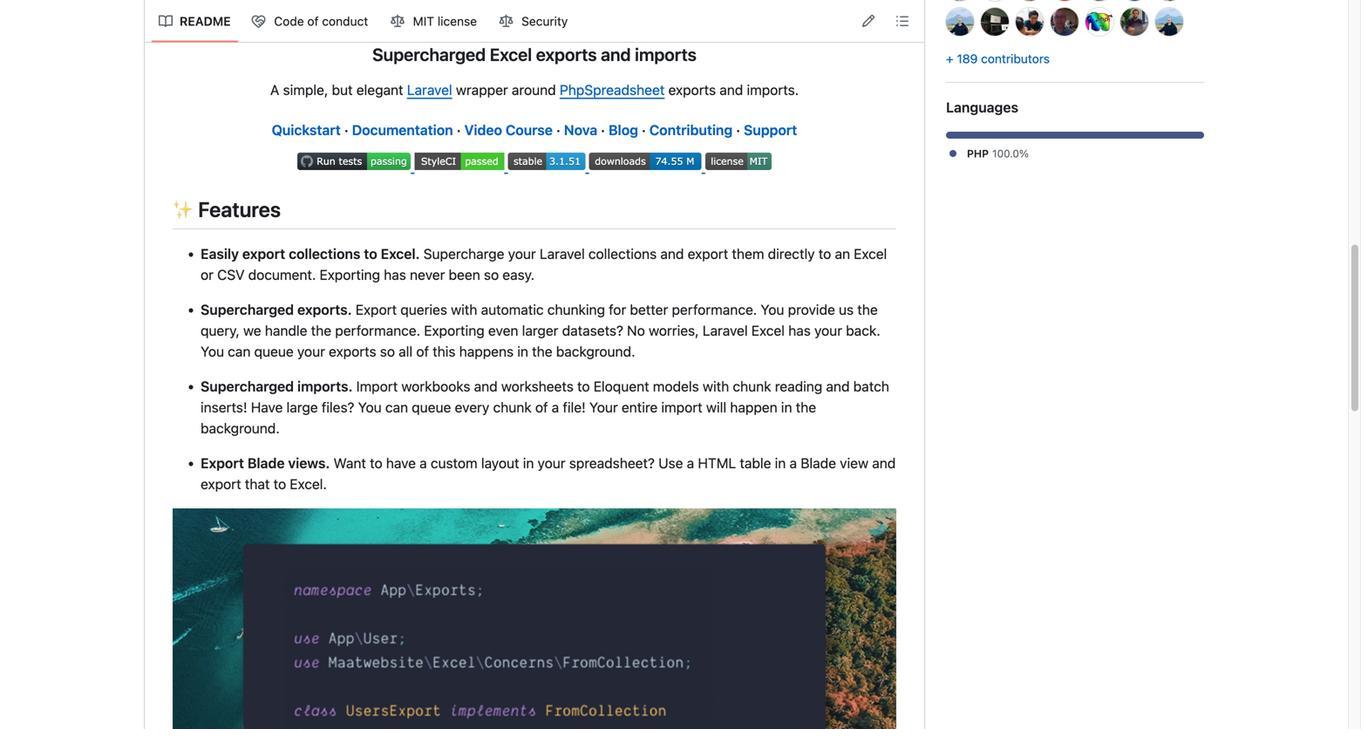 Task type: describe. For each thing, give the bounding box(es) containing it.
5 · from the left
[[642, 122, 646, 138]]

6 · from the left
[[736, 122, 741, 138]]

export for queries
[[356, 302, 397, 318]]

export blade views.
[[201, 455, 330, 472]]

law image for mit license
[[391, 14, 405, 28]]

php 100.0 element
[[946, 132, 1204, 139]]

languages
[[946, 99, 1019, 116]]

edit file image
[[862, 14, 876, 28]]

supercharged for supercharged exports.
[[201, 302, 294, 318]]

laravel inside supercharge your laravel collections and export them directly to an excel or csv document. exporting has never been so easy.
[[540, 246, 585, 262]]

or
[[201, 267, 214, 283]]

1 vertical spatial you
[[201, 343, 224, 360]]

@devoncmather image
[[946, 8, 974, 36]]

document.
[[248, 267, 316, 283]]

import
[[661, 399, 703, 416]]

contributing link
[[650, 122, 733, 138]]

supercharge your laravel collections and export them directly to an excel or csv document. exporting has never been so easy.
[[201, 246, 887, 283]]

0 horizontal spatial chunk
[[493, 399, 532, 416]]

quickstart · documentation · video course · nova · blog · contributing · support
[[272, 122, 797, 138]]

code of conduct image
[[252, 14, 266, 28]]

github actions image
[[298, 153, 411, 170]]

have
[[251, 399, 283, 416]]

in right the table
[[775, 455, 786, 472]]

import
[[356, 378, 398, 395]]

inserts!
[[201, 399, 247, 416]]

we
[[243, 322, 261, 339]]

+
[[946, 51, 954, 66]]

so inside export queries with automatic chunking for better performance. you provide us the query, we handle the performance. exporting even larger datasets? no worries, laravel excel has your back. you can queue your exports so all of this happens in the background.
[[380, 343, 395, 360]]

background. inside export queries with automatic chunking for better performance. you provide us the query, we handle the performance. exporting even larger datasets? no worries, laravel excel has your back. you can queue your exports so all of this happens in the background.
[[556, 343, 635, 360]]

book image
[[159, 14, 173, 28]]

1 horizontal spatial export
[[242, 246, 285, 262]]

blog
[[609, 122, 638, 138]]

video course link
[[464, 122, 553, 138]]

the inside import workbooks and worksheets to eloquent models with chunk reading and batch inserts! have large files? you can queue every chunk of a file! your entire import will happen in the background.
[[796, 399, 816, 416]]

✨ features
[[173, 197, 281, 222]]

and up contributing link
[[720, 82, 743, 98]]

custom
[[431, 455, 478, 472]]

readme link
[[152, 7, 238, 35]]

with inside export queries with automatic chunking for better performance. you provide us the query, we handle the performance. exporting even larger datasets? no worries, laravel excel has your back. you can queue your exports so all of this happens in the background.
[[451, 302, 477, 318]]

a right use on the bottom of page
[[687, 455, 694, 472]]

simple,
[[283, 82, 328, 98]]

of inside list
[[307, 14, 319, 28]]

a right the table
[[790, 455, 797, 472]]

license
[[438, 14, 477, 28]]

@markbaker image
[[1086, 8, 1114, 36]]

csv
[[217, 267, 245, 283]]

back.
[[846, 322, 881, 339]]

2 · from the left
[[457, 122, 461, 138]]

want to have a custom layout in your spreadsheet? use a html table in a blade view and export that to excel.
[[201, 455, 896, 493]]

been
[[449, 267, 480, 283]]

2 horizontal spatial you
[[761, 302, 784, 318]]

datasets?
[[562, 322, 624, 339]]

video
[[464, 122, 502, 138]]

features
[[198, 197, 281, 222]]

background. inside import workbooks and worksheets to eloquent models with chunk reading and batch inserts! have large files? you can queue every chunk of a file! your entire import will happen in the background.
[[201, 420, 280, 437]]

conduct
[[322, 14, 368, 28]]

to inside import workbooks and worksheets to eloquent models with chunk reading and batch inserts! have large files? you can queue every chunk of a file! your entire import will happen in the background.
[[577, 378, 590, 395]]

100.0%
[[993, 147, 1029, 160]]

exporting inside supercharge your laravel collections and export them directly to an excel or csv document. exporting has never been so easy.
[[320, 267, 380, 283]]

queries
[[401, 302, 447, 318]]

styleci image
[[415, 153, 504, 170]]

latest stable version image
[[508, 153, 586, 170]]

list containing readme
[[152, 7, 576, 35]]

imports
[[635, 44, 697, 65]]

elegant
[[356, 82, 403, 98]]

that
[[245, 476, 270, 493]]

wrapper
[[456, 82, 508, 98]]

php 100.0%
[[967, 147, 1029, 160]]

models
[[653, 378, 699, 395]]

use
[[659, 455, 683, 472]]

support
[[744, 122, 797, 138]]

in right layout
[[523, 455, 534, 472]]

0 vertical spatial chunk
[[733, 378, 771, 395]]

batch
[[854, 378, 889, 395]]

1 blade from the left
[[248, 455, 285, 472]]

larger
[[522, 322, 559, 339]]

the down larger on the left top
[[532, 343, 553, 360]]

dot fill image
[[946, 147, 960, 160]]

can inside export queries with automatic chunking for better performance. you provide us the query, we handle the performance. exporting even larger datasets? no worries, laravel excel has your back. you can queue your exports so all of this happens in the background.
[[228, 343, 251, 360]]

documentation link
[[352, 122, 453, 138]]

handle
[[265, 322, 307, 339]]

the right "us"
[[858, 302, 878, 318]]

every
[[455, 399, 490, 416]]

table
[[740, 455, 771, 472]]

workbooks
[[402, 378, 470, 395]]

of inside import workbooks and worksheets to eloquent models with chunk reading and batch inserts! have large files? you can queue every chunk of a file! your entire import will happen in the background.
[[535, 399, 548, 416]]

automatic
[[481, 302, 544, 318]]

so inside supercharge your laravel collections and export them directly to an excel or csv document. exporting has never been so easy.
[[484, 267, 499, 283]]

1 collections from the left
[[289, 246, 361, 262]]

@hicode image
[[981, 8, 1009, 36]]

banner image
[[173, 509, 897, 729]]

course
[[506, 122, 553, 138]]

0 vertical spatial excel.
[[381, 246, 420, 262]]

php
[[967, 147, 989, 160]]

total downloads image
[[589, 153, 702, 170]]

laravel link
[[407, 82, 452, 98]]

+ 189 contributors link
[[946, 51, 1050, 66]]

all
[[399, 343, 413, 360]]

phpspreadsheet link
[[560, 82, 665, 98]]

export inside supercharge your laravel collections and export them directly to an excel or csv document. exporting has never been so easy.
[[688, 246, 728, 262]]

supercharged exports.
[[201, 302, 352, 318]]

support link
[[744, 122, 797, 138]]

entire
[[622, 399, 658, 416]]

4 · from the left
[[601, 122, 605, 138]]

export inside want to have a custom layout in your spreadsheet? use a html table in a blade view and export that to excel.
[[201, 476, 241, 493]]

in inside export queries with automatic chunking for better performance. you provide us the query, we handle the performance. exporting even larger datasets? no worries, laravel excel has your back. you can queue your exports so all of this happens in the background.
[[517, 343, 528, 360]]

contributing
[[650, 122, 733, 138]]

supercharge
[[424, 246, 505, 262]]

of inside export queries with automatic chunking for better performance. you provide us the query, we handle the performance. exporting even larger datasets? no worries, laravel excel has your back. you can queue your exports so all of this happens in the background.
[[416, 343, 429, 360]]

them
[[732, 246, 764, 262]]



Task type: locate. For each thing, give the bounding box(es) containing it.
collections up document.
[[289, 246, 361, 262]]

laravel up chunking
[[540, 246, 585, 262]]

queue inside export queries with automatic chunking for better performance. you provide us the query, we handle the performance. exporting even larger datasets? no worries, laravel excel has your back. you can queue your exports so all of this happens in the background.
[[254, 343, 294, 360]]

0 vertical spatial export
[[356, 302, 397, 318]]

excel. down views.
[[290, 476, 327, 493]]

readme
[[180, 14, 231, 28]]

supercharged for supercharged imports.
[[201, 378, 294, 395]]

laravel up documentation
[[407, 82, 452, 98]]

0 vertical spatial laravel
[[407, 82, 452, 98]]

0 horizontal spatial with
[[451, 302, 477, 318]]

the down the exports.
[[311, 322, 332, 339]]

in
[[517, 343, 528, 360], [781, 399, 792, 416], [523, 455, 534, 472], [775, 455, 786, 472]]

2 horizontal spatial excel
[[854, 246, 887, 262]]

· up the 'github actions' 'image'
[[344, 122, 349, 138]]

html
[[698, 455, 736, 472]]

1 vertical spatial excel.
[[290, 476, 327, 493]]

excel. inside want to have a custom layout in your spreadsheet? use a html table in a blade view and export that to excel.
[[290, 476, 327, 493]]

1 horizontal spatial imports.
[[747, 82, 799, 98]]

list
[[152, 7, 576, 35]]

supercharged for supercharged excel exports and imports
[[372, 44, 486, 65]]

3 · from the left
[[556, 122, 561, 138]]

1 · from the left
[[344, 122, 349, 138]]

laravel inside export queries with automatic chunking for better performance. you provide us the query, we handle the performance. exporting even larger datasets? no worries, laravel excel has your back. you can queue your exports so all of this happens in the background.
[[703, 322, 748, 339]]

1 horizontal spatial exports
[[536, 44, 597, 65]]

1 vertical spatial so
[[380, 343, 395, 360]]

1 vertical spatial chunk
[[493, 399, 532, 416]]

worksheets
[[501, 378, 574, 395]]

1 vertical spatial background.
[[201, 420, 280, 437]]

1 horizontal spatial background.
[[556, 343, 635, 360]]

code
[[274, 14, 304, 28]]

this
[[433, 343, 456, 360]]

@frankpeters image
[[1121, 8, 1149, 36]]

0 vertical spatial you
[[761, 302, 784, 318]]

· left video on the top
[[457, 122, 461, 138]]

✨
[[173, 197, 194, 222]]

excel right an
[[854, 246, 887, 262]]

background. down inserts! at the left bottom of page
[[201, 420, 280, 437]]

1 horizontal spatial you
[[358, 399, 382, 416]]

exports
[[536, 44, 597, 65], [669, 82, 716, 98], [329, 343, 376, 360]]

laravel right worries,
[[703, 322, 748, 339]]

so right been
[[484, 267, 499, 283]]

spreadsheet?
[[569, 455, 655, 472]]

of
[[307, 14, 319, 28], [416, 343, 429, 360], [535, 399, 548, 416]]

export up document.
[[242, 246, 285, 262]]

imports. up files?
[[297, 378, 353, 395]]

quickstart
[[272, 122, 341, 138]]

@brandondrew image
[[1051, 8, 1079, 36]]

blade left view
[[801, 455, 836, 472]]

1 horizontal spatial excel
[[752, 322, 785, 339]]

happens
[[459, 343, 514, 360]]

189
[[957, 51, 978, 66]]

excel down security link
[[490, 44, 532, 65]]

0 vertical spatial queue
[[254, 343, 294, 360]]

exports up import on the bottom of page
[[329, 343, 376, 360]]

1 vertical spatial laravel
[[540, 246, 585, 262]]

your up easy.
[[508, 246, 536, 262]]

1 horizontal spatial with
[[703, 378, 729, 395]]

1 horizontal spatial blade
[[801, 455, 836, 472]]

chunk
[[733, 378, 771, 395], [493, 399, 532, 416]]

·
[[344, 122, 349, 138], [457, 122, 461, 138], [556, 122, 561, 138], [601, 122, 605, 138], [642, 122, 646, 138], [736, 122, 741, 138]]

0 horizontal spatial law image
[[391, 14, 405, 28]]

0 vertical spatial has
[[384, 267, 406, 283]]

queue down handle
[[254, 343, 294, 360]]

1 horizontal spatial export
[[356, 302, 397, 318]]

to inside supercharge your laravel collections and export them directly to an excel or csv document. exporting has never been so easy.
[[819, 246, 831, 262]]

1 horizontal spatial chunk
[[733, 378, 771, 395]]

a right the have
[[420, 455, 427, 472]]

0 horizontal spatial exporting
[[320, 267, 380, 283]]

law image inside security link
[[499, 14, 513, 28]]

@devonmather image
[[1156, 8, 1184, 36]]

1 horizontal spatial performance.
[[672, 302, 757, 318]]

excel up "reading"
[[752, 322, 785, 339]]

can down import on the bottom of page
[[385, 399, 408, 416]]

2 vertical spatial excel
[[752, 322, 785, 339]]

0 vertical spatial so
[[484, 267, 499, 283]]

1 vertical spatial exports
[[669, 82, 716, 98]]

excel inside export queries with automatic chunking for better performance. you provide us the query, we handle the performance. exporting even larger datasets? no worries, laravel excel has your back. you can queue your exports so all of this happens in the background.
[[752, 322, 785, 339]]

2 horizontal spatial exports
[[669, 82, 716, 98]]

2 law image from the left
[[499, 14, 513, 28]]

1 horizontal spatial has
[[789, 322, 811, 339]]

supercharged imports.
[[201, 378, 353, 395]]

and inside want to have a custom layout in your spreadsheet? use a html table in a blade view and export that to excel.
[[872, 455, 896, 472]]

so left all
[[380, 343, 395, 360]]

has
[[384, 267, 406, 283], [789, 322, 811, 339]]

0 horizontal spatial export
[[201, 476, 241, 493]]

of right code
[[307, 14, 319, 28]]

0 horizontal spatial of
[[307, 14, 319, 28]]

0 horizontal spatial export
[[201, 455, 244, 472]]

0 horizontal spatial excel
[[490, 44, 532, 65]]

you down import on the bottom of page
[[358, 399, 382, 416]]

0 horizontal spatial laravel
[[407, 82, 452, 98]]

exports inside export queries with automatic chunking for better performance. you provide us the query, we handle the performance. exporting even larger datasets? no worries, laravel excel has your back. you can queue your exports so all of this happens in the background.
[[329, 343, 376, 360]]

export queries with automatic chunking for better performance. you provide us the query, we handle the performance. exporting even larger datasets? no worries, laravel excel has your back. you can queue your exports so all of this happens in the background.
[[201, 302, 881, 360]]

with inside import workbooks and worksheets to eloquent models with chunk reading and batch inserts! have large files? you can queue every chunk of a file! your entire import will happen in the background.
[[703, 378, 729, 395]]

can inside import workbooks and worksheets to eloquent models with chunk reading and batch inserts! have large files? you can queue every chunk of a file! your entire import will happen in the background.
[[385, 399, 408, 416]]

blog link
[[609, 122, 638, 138]]

and right view
[[872, 455, 896, 472]]

0 vertical spatial supercharged
[[372, 44, 486, 65]]

blade up that
[[248, 455, 285, 472]]

of down the worksheets
[[535, 399, 548, 416]]

2 blade from the left
[[801, 455, 836, 472]]

in down "reading"
[[781, 399, 792, 416]]

1 vertical spatial exporting
[[424, 322, 485, 339]]

0 vertical spatial performance.
[[672, 302, 757, 318]]

security
[[522, 14, 568, 28]]

law image
[[391, 14, 405, 28], [499, 14, 513, 28]]

code of conduct
[[274, 14, 368, 28]]

· left nova link
[[556, 122, 561, 138]]

blade inside want to have a custom layout in your spreadsheet? use a html table in a blade view and export that to excel.
[[801, 455, 836, 472]]

background. down datasets?
[[556, 343, 635, 360]]

layout
[[481, 455, 519, 472]]

imports.
[[747, 82, 799, 98], [297, 378, 353, 395]]

phpspreadsheet
[[560, 82, 665, 98]]

license image
[[705, 153, 772, 170]]

law image for security
[[499, 14, 513, 28]]

1 vertical spatial with
[[703, 378, 729, 395]]

· left blog "link"
[[601, 122, 605, 138]]

0 horizontal spatial has
[[384, 267, 406, 283]]

even
[[488, 322, 518, 339]]

in inside import workbooks and worksheets to eloquent models with chunk reading and batch inserts! have large files? you can queue every chunk of a file! your entire import will happen in the background.
[[781, 399, 792, 416]]

you
[[761, 302, 784, 318], [201, 343, 224, 360], [358, 399, 382, 416]]

law image left mit
[[391, 14, 405, 28]]

with
[[451, 302, 477, 318], [703, 378, 729, 395]]

1 vertical spatial excel
[[854, 246, 887, 262]]

you inside import workbooks and worksheets to eloquent models with chunk reading and batch inserts! have large files? you can queue every chunk of a file! your entire import will happen in the background.
[[358, 399, 382, 416]]

for
[[609, 302, 626, 318]]

1 vertical spatial has
[[789, 322, 811, 339]]

0 horizontal spatial you
[[201, 343, 224, 360]]

0 vertical spatial with
[[451, 302, 477, 318]]

2 vertical spatial exports
[[329, 343, 376, 360]]

0 horizontal spatial can
[[228, 343, 251, 360]]

exports down security
[[536, 44, 597, 65]]

exports.
[[297, 302, 352, 318]]

never
[[410, 267, 445, 283]]

export inside export queries with automatic chunking for better performance. you provide us the query, we handle the performance. exporting even larger datasets? no worries, laravel excel has your back. you can queue your exports so all of this happens in the background.
[[356, 302, 397, 318]]

exporting up this
[[424, 322, 485, 339]]

0 vertical spatial can
[[228, 343, 251, 360]]

of right all
[[416, 343, 429, 360]]

nova
[[564, 122, 598, 138]]

files?
[[322, 399, 355, 416]]

can down we
[[228, 343, 251, 360]]

+ 189 contributors
[[946, 51, 1050, 66]]

eloquent
[[594, 378, 649, 395]]

views.
[[288, 455, 330, 472]]

easily
[[201, 246, 239, 262]]

blade
[[248, 455, 285, 472], [801, 455, 836, 472]]

outline image
[[896, 14, 910, 28]]

laravel
[[407, 82, 452, 98], [540, 246, 585, 262], [703, 322, 748, 339]]

your
[[508, 246, 536, 262], [815, 322, 843, 339], [297, 343, 325, 360], [538, 455, 566, 472]]

1 horizontal spatial law image
[[499, 14, 513, 28]]

supercharged up "have"
[[201, 378, 294, 395]]

performance. up all
[[335, 322, 420, 339]]

easy.
[[503, 267, 535, 283]]

happen
[[730, 399, 778, 416]]

view
[[840, 455, 869, 472]]

supercharged down mit license link
[[372, 44, 486, 65]]

0 vertical spatial exporting
[[320, 267, 380, 283]]

0 vertical spatial imports.
[[747, 82, 799, 98]]

exports up contributing link
[[669, 82, 716, 98]]

and up the 'every'
[[474, 378, 498, 395]]

supercharged up we
[[201, 302, 294, 318]]

security link
[[492, 7, 576, 35]]

has inside supercharge your laravel collections and export them directly to an excel or csv document. exporting has never been so easy.
[[384, 267, 406, 283]]

export
[[242, 246, 285, 262], [688, 246, 728, 262], [201, 476, 241, 493]]

mit
[[413, 14, 434, 28]]

supercharged excel exports and imports
[[372, 44, 697, 65]]

to
[[364, 246, 377, 262], [819, 246, 831, 262], [577, 378, 590, 395], [370, 455, 383, 472], [274, 476, 286, 493]]

0 horizontal spatial imports.
[[297, 378, 353, 395]]

0 vertical spatial background.
[[556, 343, 635, 360]]

nova link
[[564, 122, 598, 138]]

1 vertical spatial of
[[416, 343, 429, 360]]

code of conduct link
[[245, 7, 377, 35]]

exporting up the exports.
[[320, 267, 380, 283]]

queue inside import workbooks and worksheets to eloquent models with chunk reading and batch inserts! have large files? you can queue every chunk of a file! your entire import will happen in the background.
[[412, 399, 451, 416]]

1 horizontal spatial exporting
[[424, 322, 485, 339]]

1 vertical spatial supercharged
[[201, 302, 294, 318]]

export left that
[[201, 476, 241, 493]]

1 law image from the left
[[391, 14, 405, 28]]

collections up for
[[589, 246, 657, 262]]

2 vertical spatial you
[[358, 399, 382, 416]]

· up license image
[[736, 122, 741, 138]]

your down provide
[[815, 322, 843, 339]]

your down handle
[[297, 343, 325, 360]]

and up better
[[661, 246, 684, 262]]

export left the "them"
[[688, 246, 728, 262]]

2 vertical spatial of
[[535, 399, 548, 416]]

0 horizontal spatial performance.
[[335, 322, 420, 339]]

0 vertical spatial exports
[[536, 44, 597, 65]]

2 vertical spatial laravel
[[703, 322, 748, 339]]

your
[[589, 399, 618, 416]]

you left provide
[[761, 302, 784, 318]]

0 horizontal spatial collections
[[289, 246, 361, 262]]

· right blog "link"
[[642, 122, 646, 138]]

quickstart link
[[272, 122, 341, 138]]

imports. up support link
[[747, 82, 799, 98]]

excel.
[[381, 246, 420, 262], [290, 476, 327, 493]]

a simple, but elegant laravel wrapper around phpspreadsheet exports and imports.
[[270, 82, 799, 98]]

excel. up never
[[381, 246, 420, 262]]

performance. up worries,
[[672, 302, 757, 318]]

2 collections from the left
[[589, 246, 657, 262]]

will
[[706, 399, 727, 416]]

your right layout
[[538, 455, 566, 472]]

2 horizontal spatial export
[[688, 246, 728, 262]]

excel inside supercharge your laravel collections and export them directly to an excel or csv document. exporting has never been so easy.
[[854, 246, 887, 262]]

export down inserts! at the left bottom of page
[[201, 455, 244, 472]]

0 vertical spatial excel
[[490, 44, 532, 65]]

reading
[[775, 378, 823, 395]]

1 horizontal spatial queue
[[412, 399, 451, 416]]

has left never
[[384, 267, 406, 283]]

0 horizontal spatial queue
[[254, 343, 294, 360]]

1 horizontal spatial can
[[385, 399, 408, 416]]

1 horizontal spatial collections
[[589, 246, 657, 262]]

export for blade
[[201, 455, 244, 472]]

law image left security
[[499, 14, 513, 28]]

0 horizontal spatial exports
[[329, 343, 376, 360]]

with up "will"
[[703, 378, 729, 395]]

a inside import workbooks and worksheets to eloquent models with chunk reading and batch inserts! have large files? you can queue every chunk of a file! your entire import will happen in the background.
[[552, 399, 559, 416]]

easily export collections to excel.
[[201, 246, 420, 262]]

the down "reading"
[[796, 399, 816, 416]]

2 vertical spatial supercharged
[[201, 378, 294, 395]]

no
[[627, 322, 645, 339]]

1 vertical spatial performance.
[[335, 322, 420, 339]]

import workbooks and worksheets to eloquent models with chunk reading and batch inserts! have large files? you can queue every chunk of a file! your entire import will happen in the background.
[[201, 378, 889, 437]]

and left batch
[[826, 378, 850, 395]]

1 vertical spatial export
[[201, 455, 244, 472]]

directly
[[768, 246, 815, 262]]

mit license link
[[384, 7, 485, 35]]

a
[[270, 82, 279, 98]]

queue
[[254, 343, 294, 360], [412, 399, 451, 416]]

2 horizontal spatial of
[[535, 399, 548, 416]]

exporting inside export queries with automatic chunking for better performance. you provide us the query, we handle the performance. exporting even larger datasets? no worries, laravel excel has your back. you can queue your exports so all of this happens in the background.
[[424, 322, 485, 339]]

in down larger on the left top
[[517, 343, 528, 360]]

chunk up the happen
[[733, 378, 771, 395]]

has down provide
[[789, 322, 811, 339]]

2 horizontal spatial laravel
[[703, 322, 748, 339]]

1 horizontal spatial so
[[484, 267, 499, 283]]

0 horizontal spatial blade
[[248, 455, 285, 472]]

export left queries
[[356, 302, 397, 318]]

0 horizontal spatial excel.
[[290, 476, 327, 493]]

1 vertical spatial can
[[385, 399, 408, 416]]

@mewben image
[[1016, 8, 1044, 36]]

your inside supercharge your laravel collections and export them directly to an excel or csv document. exporting has never been so easy.
[[508, 246, 536, 262]]

the
[[858, 302, 878, 318], [311, 322, 332, 339], [532, 343, 553, 360], [796, 399, 816, 416]]

queue down the workbooks
[[412, 399, 451, 416]]

with down been
[[451, 302, 477, 318]]

and up 'phpspreadsheet' link
[[601, 44, 631, 65]]

mit license
[[413, 14, 477, 28]]

around
[[512, 82, 556, 98]]

us
[[839, 302, 854, 318]]

provide
[[788, 302, 835, 318]]

0 horizontal spatial background.
[[201, 420, 280, 437]]

a left file!
[[552, 399, 559, 416]]

an
[[835, 246, 850, 262]]

has inside export queries with automatic chunking for better performance. you provide us the query, we handle the performance. exporting even larger datasets? no worries, laravel excel has your back. you can queue your exports so all of this happens in the background.
[[789, 322, 811, 339]]

1 vertical spatial queue
[[412, 399, 451, 416]]

1 horizontal spatial laravel
[[540, 246, 585, 262]]

you down query,
[[201, 343, 224, 360]]

law image inside mit license link
[[391, 14, 405, 28]]

so
[[484, 267, 499, 283], [380, 343, 395, 360]]

chunk down the worksheets
[[493, 399, 532, 416]]

collections inside supercharge your laravel collections and export them directly to an excel or csv document. exporting has never been so easy.
[[589, 246, 657, 262]]

1 vertical spatial imports.
[[297, 378, 353, 395]]

1 horizontal spatial of
[[416, 343, 429, 360]]

and inside supercharge your laravel collections and export them directly to an excel or csv document. exporting has never been so easy.
[[661, 246, 684, 262]]

1 horizontal spatial excel.
[[381, 246, 420, 262]]

query,
[[201, 322, 240, 339]]

contributors
[[981, 51, 1050, 66]]

your inside want to have a custom layout in your spreadsheet? use a html table in a blade view and export that to excel.
[[538, 455, 566, 472]]

0 horizontal spatial so
[[380, 343, 395, 360]]

0 vertical spatial of
[[307, 14, 319, 28]]



Task type: vqa. For each thing, say whether or not it's contained in the screenshot.
trial at the top right of page
no



